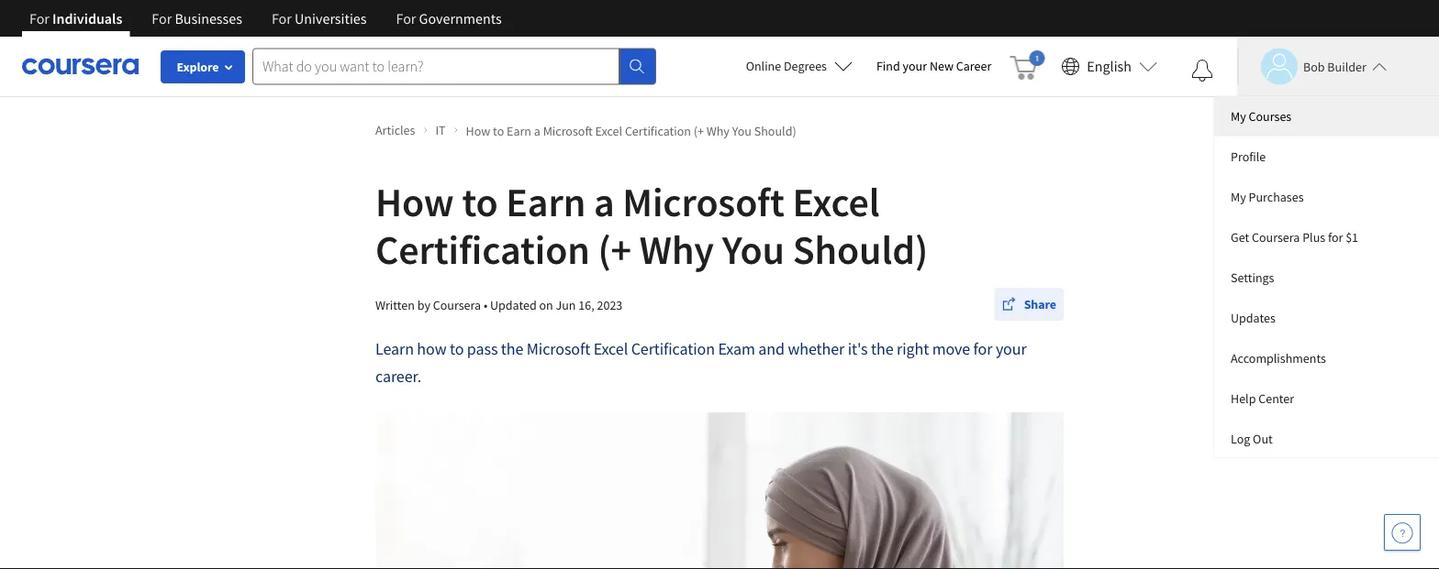 Task type: vqa. For each thing, say whether or not it's contained in the screenshot.
the bottommost certificate
no



Task type: describe. For each thing, give the bounding box(es) containing it.
bob
[[1303, 58, 1325, 75]]

exam
[[718, 339, 755, 360]]

degrees
[[784, 58, 827, 74]]

jun
[[556, 297, 576, 313]]

for businesses
[[152, 9, 242, 28]]

on
[[539, 297, 553, 313]]

governments
[[419, 9, 502, 28]]

my courses
[[1231, 108, 1291, 125]]

my purchases link
[[1214, 177, 1439, 218]]

your inside learn how to pass the microsoft excel certification exam and whether it's the right move for your career.
[[996, 339, 1027, 360]]

updated
[[490, 297, 537, 313]]

should) inside breadcrumbs navigation
[[754, 123, 796, 139]]

english
[[1087, 57, 1132, 76]]

a inside 'how to earn a microsoft excel certification (+ why you should)'
[[594, 176, 614, 227]]

for individuals
[[29, 9, 122, 28]]

microsoft inside breadcrumbs navigation
[[543, 123, 593, 139]]

learn
[[375, 339, 414, 360]]

settings link
[[1214, 258, 1439, 298]]

purchases
[[1249, 189, 1304, 206]]

•
[[484, 297, 487, 313]]

my purchases
[[1231, 189, 1304, 206]]

written by coursera • updated on jun 16, 2023
[[375, 297, 623, 313]]

bob builder button
[[1237, 48, 1387, 85]]

What do you want to learn? text field
[[252, 48, 619, 85]]

1 vertical spatial why
[[639, 224, 714, 275]]

builder
[[1327, 58, 1366, 75]]

how inside breadcrumbs navigation
[[466, 123, 490, 139]]

coursera inside bob builder menu
[[1252, 229, 1300, 246]]

bob builder
[[1303, 58, 1366, 75]]

[featured image] a woman studies for her microsoft excel certification on her laptop. image
[[375, 413, 1064, 570]]

shopping cart: 1 item image
[[1010, 50, 1045, 80]]

1 vertical spatial earn
[[506, 176, 586, 227]]

help
[[1231, 391, 1256, 407]]

1 vertical spatial how to earn a microsoft excel certification (+ why you should)
[[375, 176, 928, 275]]

explore
[[177, 59, 219, 75]]

it's
[[848, 339, 868, 360]]

2023
[[597, 297, 623, 313]]

for governments
[[396, 9, 502, 28]]

(+ inside breadcrumbs navigation
[[694, 123, 704, 139]]

excel inside breadcrumbs navigation
[[595, 123, 622, 139]]

show notifications image
[[1191, 60, 1213, 82]]

find your new career
[[876, 58, 991, 74]]

1 the from the left
[[501, 339, 523, 360]]

by
[[417, 297, 430, 313]]

get
[[1231, 229, 1249, 246]]

businesses
[[175, 9, 242, 28]]

breadcrumbs navigation
[[372, 117, 1067, 144]]

for for governments
[[396, 9, 416, 28]]

right
[[897, 339, 929, 360]]

microsoft inside 'how to earn a microsoft excel certification (+ why you should)'
[[622, 176, 784, 227]]

help center image
[[1391, 522, 1413, 544]]

settings
[[1231, 270, 1274, 286]]

banner navigation
[[15, 0, 516, 37]]

universities
[[295, 9, 367, 28]]

new
[[930, 58, 954, 74]]

it link
[[435, 121, 459, 140]]

plus
[[1302, 229, 1325, 246]]

0 vertical spatial your
[[903, 58, 927, 74]]



Task type: locate. For each thing, give the bounding box(es) containing it.
how down articles link
[[375, 176, 454, 227]]

2 vertical spatial excel
[[593, 339, 628, 360]]

your right "find" at top right
[[903, 58, 927, 74]]

1 vertical spatial certification
[[375, 224, 590, 275]]

and
[[758, 339, 785, 360]]

log out button
[[1214, 419, 1439, 458]]

my courses link
[[1214, 96, 1439, 137]]

you inside breadcrumbs navigation
[[732, 123, 752, 139]]

should)
[[754, 123, 796, 139], [793, 224, 928, 275]]

my
[[1231, 108, 1246, 125], [1231, 189, 1246, 206]]

your
[[903, 58, 927, 74], [996, 339, 1027, 360]]

for right the 'move'
[[973, 339, 992, 360]]

excel
[[595, 123, 622, 139], [792, 176, 880, 227], [593, 339, 628, 360]]

how right it "link" at left top
[[466, 123, 490, 139]]

$1
[[1346, 229, 1358, 246]]

articles link
[[375, 121, 428, 140]]

1 for from the left
[[29, 9, 49, 28]]

0 vertical spatial to
[[493, 123, 504, 139]]

0 horizontal spatial how
[[375, 176, 454, 227]]

to inside breadcrumbs navigation
[[493, 123, 504, 139]]

profile
[[1231, 149, 1266, 165]]

for inside bob builder menu
[[1328, 229, 1343, 246]]

a
[[534, 123, 540, 139], [594, 176, 614, 227]]

move
[[932, 339, 970, 360]]

1 vertical spatial coursera
[[433, 297, 481, 313]]

individuals
[[52, 9, 122, 28]]

0 vertical spatial how
[[466, 123, 490, 139]]

it
[[435, 122, 446, 139]]

courses
[[1249, 108, 1291, 125]]

1 horizontal spatial your
[[996, 339, 1027, 360]]

1 vertical spatial (+
[[598, 224, 631, 275]]

online degrees
[[746, 58, 827, 74]]

how to earn a microsoft excel certification (+ why you should) inside breadcrumbs navigation
[[466, 123, 796, 139]]

updates link
[[1214, 298, 1439, 339]]

written
[[375, 297, 415, 313]]

to inside 'how to earn a microsoft excel certification (+ why you should)'
[[462, 176, 498, 227]]

help center link
[[1214, 379, 1439, 419]]

0 horizontal spatial your
[[903, 58, 927, 74]]

learn how to pass the microsoft excel certification exam and whether it's the right move for your career.
[[375, 339, 1027, 387]]

share
[[1024, 296, 1056, 313]]

why
[[706, 123, 730, 139], [639, 224, 714, 275]]

accomplishments
[[1231, 351, 1326, 367]]

help center
[[1231, 391, 1294, 407]]

0 vertical spatial a
[[534, 123, 540, 139]]

to
[[493, 123, 504, 139], [462, 176, 498, 227], [450, 339, 464, 360]]

online degrees button
[[731, 46, 867, 86]]

for for businesses
[[152, 9, 172, 28]]

get coursera plus for $1
[[1231, 229, 1358, 246]]

2 vertical spatial certification
[[631, 339, 715, 360]]

1 vertical spatial how
[[375, 176, 454, 227]]

the right pass
[[501, 339, 523, 360]]

to inside learn how to pass the microsoft excel certification exam and whether it's the right move for your career.
[[450, 339, 464, 360]]

the
[[501, 339, 523, 360], [871, 339, 893, 360]]

certification
[[625, 123, 691, 139], [375, 224, 590, 275], [631, 339, 715, 360]]

bob builder menu
[[1214, 96, 1439, 458]]

(+ inside 'how to earn a microsoft excel certification (+ why you should)'
[[598, 224, 631, 275]]

0 horizontal spatial coursera
[[433, 297, 481, 313]]

1 vertical spatial a
[[594, 176, 614, 227]]

0 vertical spatial should)
[[754, 123, 796, 139]]

how to earn a microsoft excel certification (+ why you should)
[[466, 123, 796, 139], [375, 176, 928, 275]]

1 vertical spatial should)
[[793, 224, 928, 275]]

find your new career link
[[867, 55, 1001, 78]]

1 vertical spatial for
[[973, 339, 992, 360]]

explore button
[[161, 50, 245, 84]]

0 vertical spatial why
[[706, 123, 730, 139]]

your down share
[[996, 339, 1027, 360]]

coursera left the •
[[433, 297, 481, 313]]

1 horizontal spatial coursera
[[1252, 229, 1300, 246]]

1 horizontal spatial how
[[466, 123, 490, 139]]

log out
[[1231, 431, 1273, 448]]

0 horizontal spatial for
[[973, 339, 992, 360]]

for inside learn how to pass the microsoft excel certification exam and whether it's the right move for your career.
[[973, 339, 992, 360]]

career.
[[375, 367, 421, 387]]

1 vertical spatial to
[[462, 176, 498, 227]]

how
[[466, 123, 490, 139], [375, 176, 454, 227]]

0 horizontal spatial a
[[534, 123, 540, 139]]

for for individuals
[[29, 9, 49, 28]]

you
[[732, 123, 752, 139], [722, 224, 785, 275]]

for left individuals
[[29, 9, 49, 28]]

profile link
[[1214, 137, 1439, 177]]

certification inside learn how to pass the microsoft excel certification exam and whether it's the right move for your career.
[[631, 339, 715, 360]]

should) inside 'how to earn a microsoft excel certification (+ why you should)'
[[793, 224, 928, 275]]

center
[[1258, 391, 1294, 407]]

0 vertical spatial (+
[[694, 123, 704, 139]]

out
[[1253, 431, 1273, 448]]

pass
[[467, 339, 498, 360]]

None search field
[[252, 48, 656, 85]]

0 vertical spatial how to earn a microsoft excel certification (+ why you should)
[[466, 123, 796, 139]]

find
[[876, 58, 900, 74]]

for left "governments"
[[396, 9, 416, 28]]

1 vertical spatial you
[[722, 224, 785, 275]]

microsoft
[[543, 123, 593, 139], [622, 176, 784, 227], [527, 339, 590, 360]]

1 vertical spatial excel
[[792, 176, 880, 227]]

earn inside breadcrumbs navigation
[[507, 123, 531, 139]]

my for my purchases
[[1231, 189, 1246, 206]]

articles
[[375, 122, 415, 139]]

2 for from the left
[[152, 9, 172, 28]]

updates
[[1231, 310, 1275, 327]]

get coursera plus for $1 link
[[1214, 218, 1439, 258]]

a inside navigation
[[534, 123, 540, 139]]

accomplishments link
[[1214, 339, 1439, 379]]

my left 'purchases'
[[1231, 189, 1246, 206]]

1 vertical spatial your
[[996, 339, 1027, 360]]

2 vertical spatial to
[[450, 339, 464, 360]]

0 vertical spatial coursera
[[1252, 229, 1300, 246]]

4 for from the left
[[396, 9, 416, 28]]

why inside breadcrumbs navigation
[[706, 123, 730, 139]]

how
[[417, 339, 446, 360]]

0 vertical spatial earn
[[507, 123, 531, 139]]

earn
[[507, 123, 531, 139], [506, 176, 586, 227]]

certification inside breadcrumbs navigation
[[625, 123, 691, 139]]

16,
[[578, 297, 594, 313]]

0 horizontal spatial (+
[[598, 224, 631, 275]]

whether
[[788, 339, 845, 360]]

0 vertical spatial excel
[[595, 123, 622, 139]]

for universities
[[272, 9, 367, 28]]

1 vertical spatial microsoft
[[622, 176, 784, 227]]

coursera image
[[22, 52, 139, 81]]

microsoft inside learn how to pass the microsoft excel certification exam and whether it's the right move for your career.
[[527, 339, 590, 360]]

for
[[29, 9, 49, 28], [152, 9, 172, 28], [272, 9, 292, 28], [396, 9, 416, 28]]

2 my from the top
[[1231, 189, 1246, 206]]

2 the from the left
[[871, 339, 893, 360]]

my left courses
[[1231, 108, 1246, 125]]

1 horizontal spatial (+
[[694, 123, 704, 139]]

my for my courses
[[1231, 108, 1246, 125]]

log
[[1231, 431, 1250, 448]]

1 horizontal spatial for
[[1328, 229, 1343, 246]]

0 vertical spatial you
[[732, 123, 752, 139]]

for left universities
[[272, 9, 292, 28]]

1 horizontal spatial the
[[871, 339, 893, 360]]

1 vertical spatial my
[[1231, 189, 1246, 206]]

(+
[[694, 123, 704, 139], [598, 224, 631, 275]]

share button
[[995, 288, 1064, 321], [995, 288, 1064, 321]]

0 vertical spatial for
[[1328, 229, 1343, 246]]

0 vertical spatial microsoft
[[543, 123, 593, 139]]

0 horizontal spatial the
[[501, 339, 523, 360]]

for left $1
[[1328, 229, 1343, 246]]

coursera
[[1252, 229, 1300, 246], [433, 297, 481, 313]]

for
[[1328, 229, 1343, 246], [973, 339, 992, 360]]

career
[[956, 58, 991, 74]]

online
[[746, 58, 781, 74]]

2 vertical spatial microsoft
[[527, 339, 590, 360]]

english button
[[1054, 37, 1165, 96]]

0 vertical spatial my
[[1231, 108, 1246, 125]]

coursera right get
[[1252, 229, 1300, 246]]

0 vertical spatial certification
[[625, 123, 691, 139]]

excel inside learn how to pass the microsoft excel certification exam and whether it's the right move for your career.
[[593, 339, 628, 360]]

for left businesses
[[152, 9, 172, 28]]

1 horizontal spatial a
[[594, 176, 614, 227]]

3 for from the left
[[272, 9, 292, 28]]

the right it's
[[871, 339, 893, 360]]

1 my from the top
[[1231, 108, 1246, 125]]

for for universities
[[272, 9, 292, 28]]



